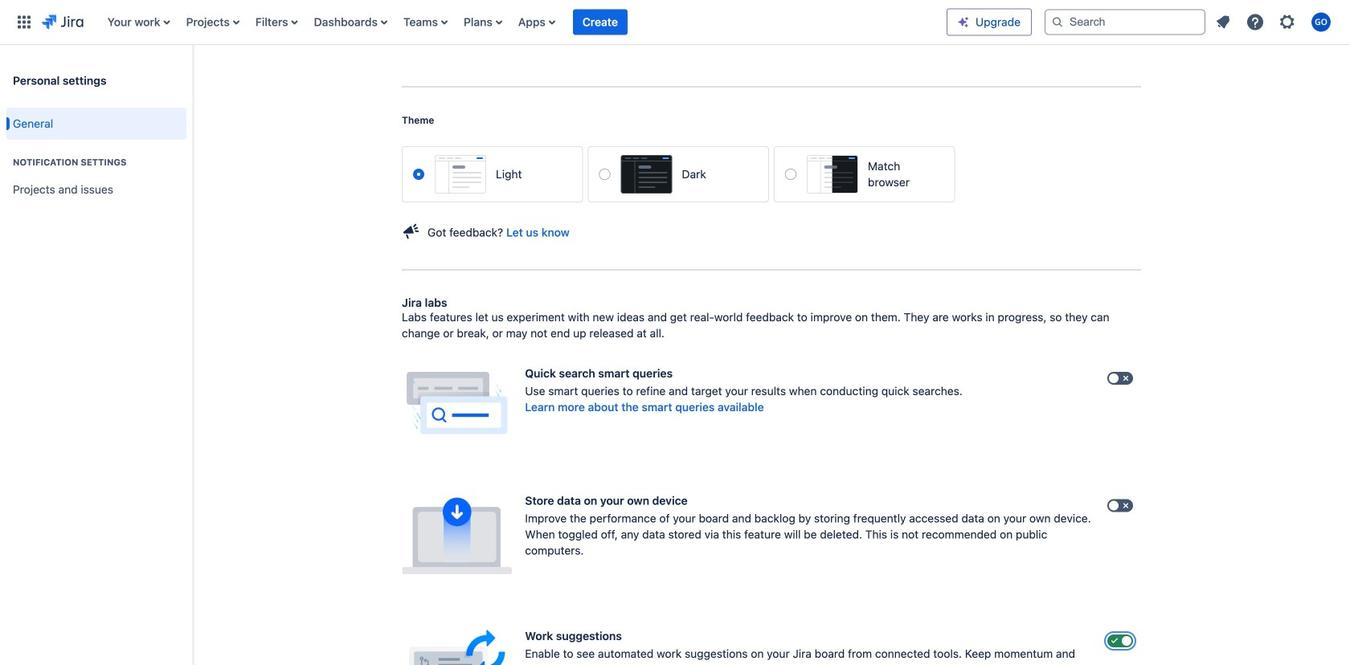 Task type: describe. For each thing, give the bounding box(es) containing it.
2 group from the top
[[6, 140, 186, 211]]

your profile and settings image
[[1312, 12, 1331, 32]]

1 group from the top
[[6, 103, 186, 215]]

sidebar navigation image
[[175, 64, 211, 96]]

Search field
[[1045, 9, 1205, 35]]

settings image
[[1278, 12, 1297, 32]]

appswitcher icon image
[[14, 12, 34, 32]]



Task type: locate. For each thing, give the bounding box(es) containing it.
heading
[[6, 156, 186, 169]]

banner
[[0, 0, 1350, 45]]

primary element
[[10, 0, 947, 45]]

group
[[6, 103, 186, 215], [6, 140, 186, 211]]

notifications image
[[1213, 12, 1233, 32]]

feedback image
[[402, 222, 421, 241]]

None search field
[[1045, 9, 1205, 35]]

1 horizontal spatial list
[[1209, 8, 1340, 37]]

0 horizontal spatial list
[[99, 0, 947, 45]]

None radio
[[785, 169, 796, 180]]

help image
[[1246, 12, 1265, 32]]

list item
[[573, 0, 628, 45]]

jira image
[[42, 12, 83, 32], [42, 12, 83, 32]]

None radio
[[413, 169, 424, 180], [599, 169, 610, 180], [413, 169, 424, 180], [599, 169, 610, 180]]

search image
[[1051, 16, 1064, 29]]

main content
[[193, 0, 1350, 665]]

list
[[99, 0, 947, 45], [1209, 8, 1340, 37]]



Task type: vqa. For each thing, say whether or not it's contained in the screenshot.
"Sidebar" element
no



